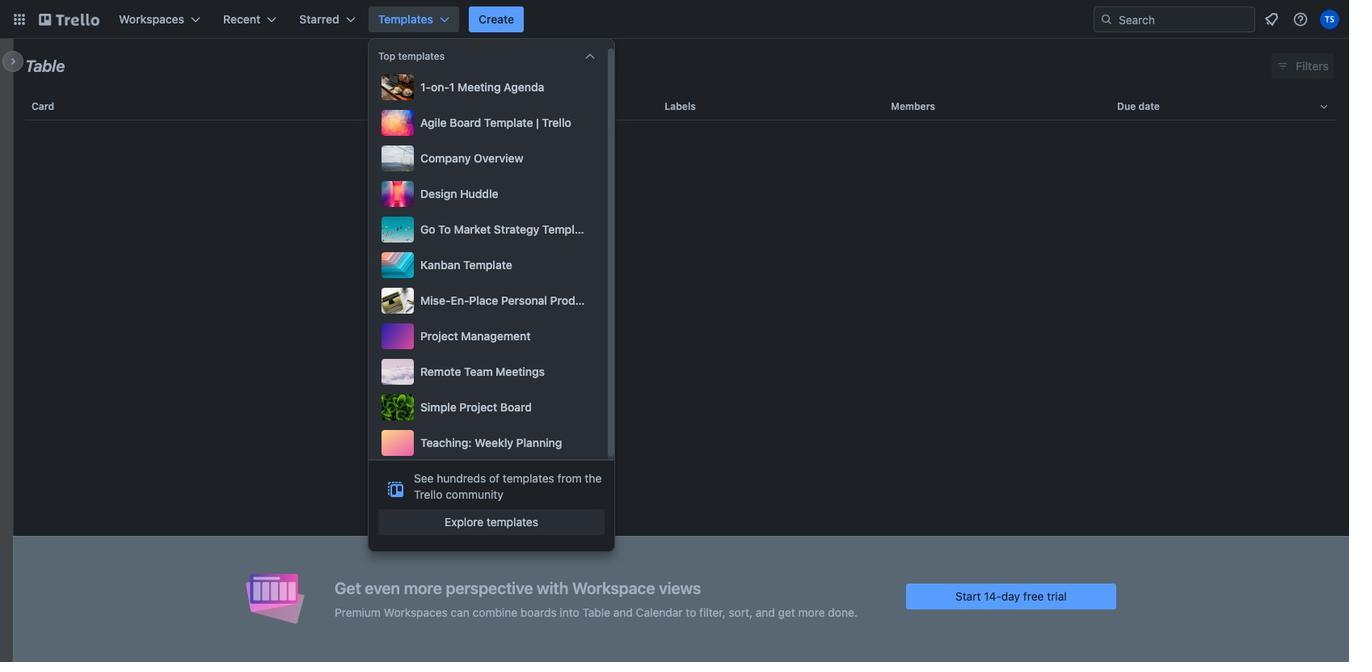 Task type: locate. For each thing, give the bounding box(es) containing it.
templates
[[398, 50, 445, 62], [503, 471, 554, 485], [487, 515, 538, 529]]

1 vertical spatial table
[[583, 605, 610, 619]]

trello right the |
[[542, 116, 571, 129]]

1 horizontal spatial table
[[583, 605, 610, 619]]

table
[[13, 87, 1349, 662]]

0 vertical spatial workspaces
[[119, 12, 184, 26]]

community
[[446, 488, 504, 501]]

0 horizontal spatial workspaces
[[119, 12, 184, 26]]

premium
[[335, 605, 381, 619]]

planning
[[516, 436, 562, 450]]

project management button
[[378, 320, 598, 352]]

menu containing 1-on-1 meeting agenda
[[378, 71, 657, 459]]

0 vertical spatial templates
[[398, 50, 445, 62]]

agenda
[[504, 80, 544, 94]]

explore templates link
[[378, 509, 605, 535]]

template
[[484, 116, 533, 129], [542, 222, 591, 236], [463, 258, 512, 272]]

meeting
[[458, 80, 501, 94]]

trello down see
[[414, 488, 443, 501]]

template right strategy
[[542, 222, 591, 236]]

1 horizontal spatial board
[[500, 400, 532, 414]]

labels
[[665, 100, 696, 112]]

market
[[454, 222, 491, 236]]

Table text field
[[25, 51, 65, 82]]

board right agile
[[450, 116, 481, 129]]

table up card
[[25, 57, 65, 75]]

design huddle button
[[378, 178, 598, 210]]

hundreds
[[437, 471, 486, 485]]

0 horizontal spatial trello
[[414, 488, 443, 501]]

simple project board button
[[378, 391, 598, 424]]

1 vertical spatial board
[[500, 400, 532, 414]]

more right even on the left of the page
[[404, 578, 442, 597]]

templates inside explore templates link
[[487, 515, 538, 529]]

workspaces
[[119, 12, 184, 26], [384, 605, 448, 619]]

templates right of
[[503, 471, 554, 485]]

0 vertical spatial trello
[[542, 116, 571, 129]]

company
[[420, 151, 471, 165]]

1 vertical spatial trello
[[414, 488, 443, 501]]

1 horizontal spatial and
[[756, 605, 775, 619]]

from
[[558, 471, 582, 485]]

0 horizontal spatial table
[[25, 57, 65, 75]]

1 horizontal spatial trello
[[542, 116, 571, 129]]

0 horizontal spatial more
[[404, 578, 442, 597]]

due date
[[1117, 100, 1160, 112]]

team
[[464, 365, 493, 378]]

board
[[450, 116, 481, 129], [500, 400, 532, 414]]

with
[[537, 578, 569, 597]]

calendar
[[636, 605, 683, 619]]

top
[[378, 50, 396, 62]]

table
[[25, 57, 65, 75], [583, 605, 610, 619]]

menu
[[378, 71, 657, 459]]

workspace
[[572, 578, 655, 597]]

project
[[420, 329, 458, 343], [460, 400, 497, 414]]

0 horizontal spatial and
[[614, 605, 633, 619]]

tara schultz (taraschultz7) image
[[1320, 10, 1340, 29]]

1 vertical spatial template
[[542, 222, 591, 236]]

table right into
[[583, 605, 610, 619]]

recent button
[[213, 6, 286, 32]]

more right get
[[798, 605, 825, 619]]

board down meetings
[[500, 400, 532, 414]]

templates up 1-
[[398, 50, 445, 62]]

template down go to market strategy template button on the top of page
[[463, 258, 512, 272]]

to
[[686, 605, 696, 619]]

templates for explore templates
[[487, 515, 538, 529]]

remote
[[420, 365, 461, 378]]

starred button
[[290, 6, 365, 32]]

trello
[[542, 116, 571, 129], [414, 488, 443, 501]]

strategy
[[494, 222, 540, 236]]

en-
[[451, 293, 469, 307]]

filters button
[[1272, 53, 1334, 79]]

and left get
[[756, 605, 775, 619]]

design
[[420, 187, 457, 201]]

design huddle
[[420, 187, 498, 201]]

huddle
[[460, 187, 498, 201]]

template left the |
[[484, 116, 533, 129]]

table containing card
[[13, 87, 1349, 662]]

create button
[[469, 6, 524, 32]]

templates down see hundreds of templates from the trello community
[[487, 515, 538, 529]]

1 horizontal spatial workspaces
[[384, 605, 448, 619]]

combine
[[473, 605, 518, 619]]

0 vertical spatial project
[[420, 329, 458, 343]]

start
[[956, 589, 981, 603]]

free
[[1023, 589, 1044, 603]]

the
[[585, 471, 602, 485]]

weekly
[[475, 436, 513, 450]]

1 vertical spatial project
[[460, 400, 497, 414]]

project up remote
[[420, 329, 458, 343]]

explore templates
[[445, 515, 538, 529]]

remote team meetings button
[[378, 356, 598, 388]]

filters
[[1296, 59, 1329, 73]]

row
[[25, 87, 1337, 126]]

1 vertical spatial templates
[[503, 471, 554, 485]]

management
[[461, 329, 531, 343]]

1 horizontal spatial more
[[798, 605, 825, 619]]

day
[[1002, 589, 1020, 603]]

on-
[[431, 80, 449, 94]]

system
[[618, 293, 657, 307]]

1 horizontal spatial project
[[460, 400, 497, 414]]

0 vertical spatial board
[[450, 116, 481, 129]]

Search field
[[1113, 7, 1255, 32]]

row containing card
[[25, 87, 1337, 126]]

agile
[[420, 116, 447, 129]]

and down workspace
[[614, 605, 633, 619]]

can
[[451, 605, 470, 619]]

agile board template | trello button
[[378, 107, 598, 139]]

2 vertical spatial templates
[[487, 515, 538, 529]]

project down the team
[[460, 400, 497, 414]]

simple project board
[[420, 400, 532, 414]]

open information menu image
[[1293, 11, 1309, 27]]

more
[[404, 578, 442, 597], [798, 605, 825, 619]]

go to market strategy template
[[420, 222, 591, 236]]

templates for top templates
[[398, 50, 445, 62]]

1 vertical spatial workspaces
[[384, 605, 448, 619]]

labels button
[[658, 87, 885, 126]]



Task type: vqa. For each thing, say whether or not it's contained in the screenshot.
Jordan Mirchev Link
no



Task type: describe. For each thing, give the bounding box(es) containing it.
|
[[536, 116, 539, 129]]

2 and from the left
[[756, 605, 775, 619]]

kanban
[[420, 258, 460, 272]]

see
[[414, 471, 434, 485]]

teaching: weekly planning button
[[378, 427, 598, 459]]

top templates
[[378, 50, 445, 62]]

1
[[449, 80, 455, 94]]

1 and from the left
[[614, 605, 633, 619]]

due date button
[[1111, 87, 1337, 126]]

workspaces inside get even more perspective with workspace views premium workspaces can combine boards into table and calendar to filter, sort, and get more done.
[[384, 605, 448, 619]]

perspective
[[446, 578, 533, 597]]

starred
[[299, 12, 339, 26]]

go
[[420, 222, 435, 236]]

mise-en-place personal productivity system button
[[378, 285, 657, 317]]

templates inside see hundreds of templates from the trello community
[[503, 471, 554, 485]]

simple
[[420, 400, 457, 414]]

mise-en-place personal productivity system
[[420, 293, 657, 307]]

of
[[489, 471, 500, 485]]

members
[[891, 100, 935, 112]]

get even more perspective with workspace views premium workspaces can combine boards into table and calendar to filter, sort, and get more done.
[[335, 578, 858, 619]]

place
[[469, 293, 498, 307]]

into
[[560, 605, 579, 619]]

get
[[335, 578, 361, 597]]

remote team meetings
[[420, 365, 545, 378]]

members button
[[885, 87, 1111, 126]]

start 14-day free trial link
[[906, 583, 1116, 609]]

teaching: weekly planning
[[420, 436, 562, 450]]

see hundreds of templates from the trello community
[[414, 471, 602, 501]]

trello inside see hundreds of templates from the trello community
[[414, 488, 443, 501]]

views
[[659, 578, 701, 597]]

go to market strategy template button
[[378, 213, 598, 246]]

to
[[438, 222, 451, 236]]

filter,
[[699, 605, 726, 619]]

0 vertical spatial template
[[484, 116, 533, 129]]

recent
[[223, 12, 261, 26]]

even
[[365, 578, 400, 597]]

14-
[[984, 589, 1002, 603]]

workspaces button
[[109, 6, 210, 32]]

0 vertical spatial table
[[25, 57, 65, 75]]

table inside get even more perspective with workspace views premium workspaces can combine boards into table and calendar to filter, sort, and get more done.
[[583, 605, 610, 619]]

create
[[479, 12, 514, 26]]

trello inside button
[[542, 116, 571, 129]]

start 14-day free trial
[[956, 589, 1067, 603]]

personal
[[501, 293, 547, 307]]

trial
[[1047, 589, 1067, 603]]

project management
[[420, 329, 531, 343]]

primary element
[[0, 0, 1349, 39]]

1-
[[420, 80, 431, 94]]

mise-
[[420, 293, 451, 307]]

kanban template
[[420, 258, 512, 272]]

back to home image
[[39, 6, 99, 32]]

card button
[[25, 87, 432, 126]]

overview
[[474, 151, 524, 165]]

collapse image
[[584, 50, 597, 63]]

workspaces inside workspaces popup button
[[119, 12, 184, 26]]

templates
[[378, 12, 433, 26]]

0 vertical spatial more
[[404, 578, 442, 597]]

done.
[[828, 605, 858, 619]]

0 horizontal spatial project
[[420, 329, 458, 343]]

explore
[[445, 515, 484, 529]]

1-on-1 meeting agenda
[[420, 80, 544, 94]]

templates button
[[368, 6, 459, 32]]

teaching:
[[420, 436, 472, 450]]

1 vertical spatial more
[[798, 605, 825, 619]]

company overview button
[[378, 142, 598, 175]]

date
[[1139, 100, 1160, 112]]

boards
[[521, 605, 557, 619]]

card
[[32, 100, 54, 112]]

1-on-1 meeting agenda button
[[378, 71, 598, 103]]

kanban template button
[[378, 249, 598, 281]]

0 notifications image
[[1262, 10, 1281, 29]]

company overview
[[420, 151, 524, 165]]

search image
[[1100, 13, 1113, 26]]

productivity
[[550, 293, 615, 307]]

get
[[778, 605, 795, 619]]

sort,
[[729, 605, 753, 619]]

2 vertical spatial template
[[463, 258, 512, 272]]

agile board template | trello
[[420, 116, 571, 129]]

due
[[1117, 100, 1136, 112]]

0 horizontal spatial board
[[450, 116, 481, 129]]



